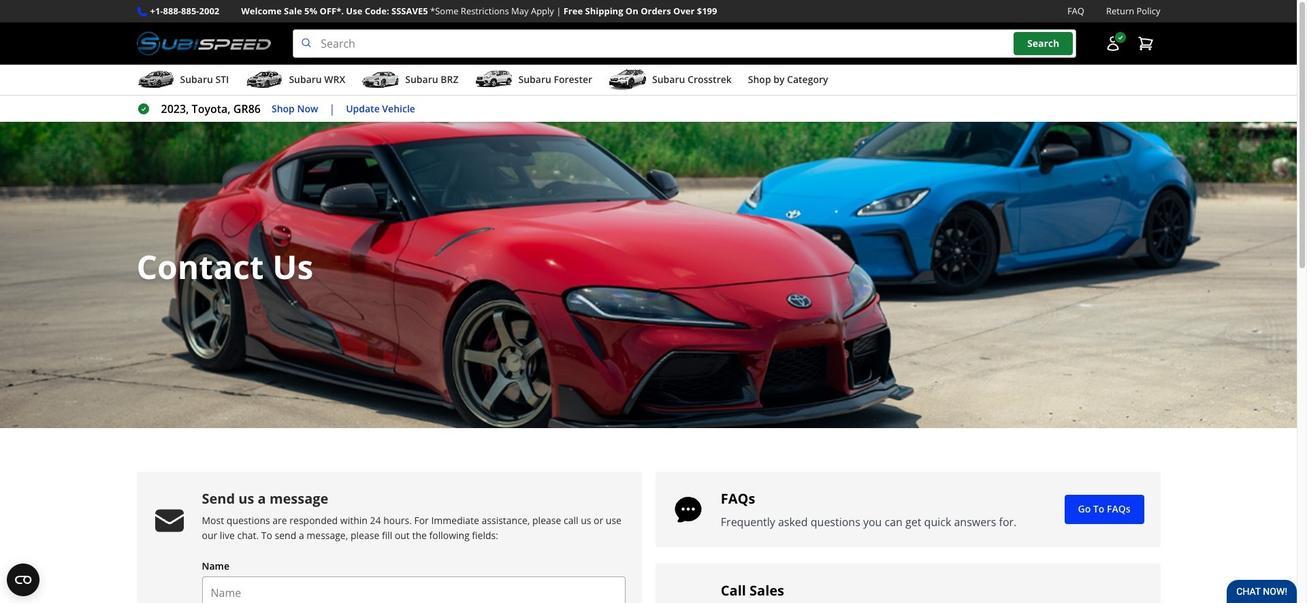 Task type: locate. For each thing, give the bounding box(es) containing it.
a subaru brz thumbnail image image
[[362, 70, 400, 90]]

name text field
[[202, 576, 626, 603]]

a subaru wrx thumbnail image image
[[245, 70, 283, 90]]

a subaru sti thumbnail image image
[[136, 70, 175, 90]]



Task type: vqa. For each thing, say whether or not it's contained in the screenshot.
the FactionFab logo
no



Task type: describe. For each thing, give the bounding box(es) containing it.
subispeed logo image
[[136, 29, 271, 58]]

a subaru forester thumbnail image image
[[475, 70, 513, 90]]

a subaru crosstrek thumbnail image image
[[609, 70, 647, 90]]

search input field
[[293, 29, 1076, 58]]

button image
[[1105, 35, 1121, 52]]

open widget image
[[7, 564, 39, 596]]



